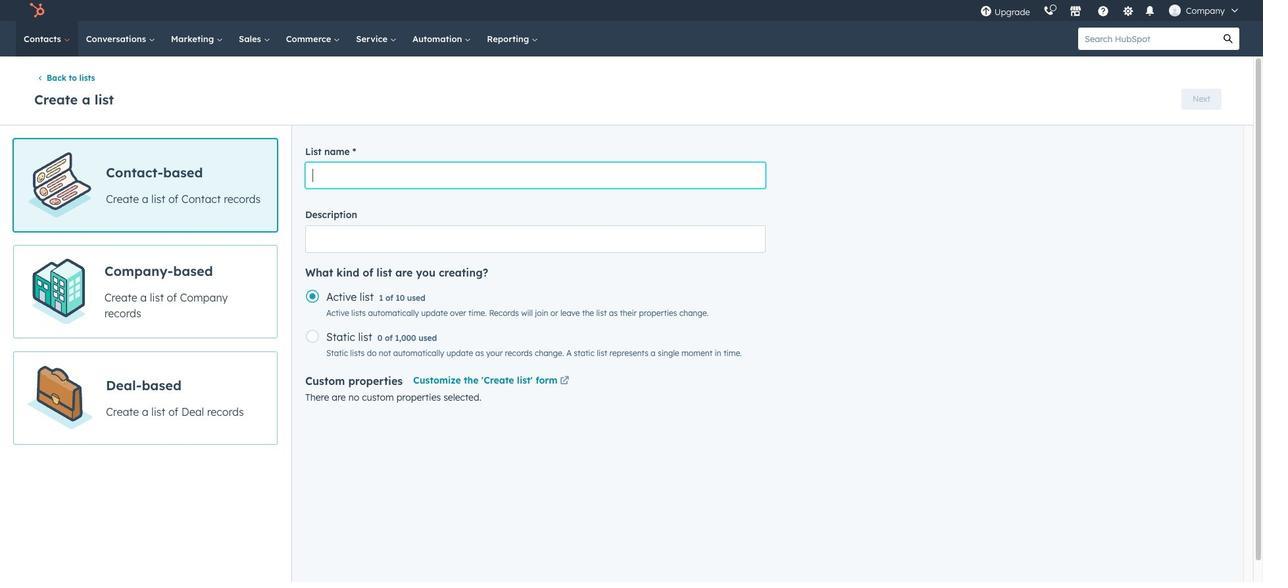Task type: locate. For each thing, give the bounding box(es) containing it.
menu
[[974, 0, 1248, 21]]

jacob simon image
[[1169, 5, 1181, 16]]

None checkbox
[[13, 246, 278, 339]]

marketplaces image
[[1070, 6, 1082, 18]]

Search HubSpot search field
[[1078, 28, 1217, 50]]

banner
[[32, 85, 1222, 112]]

None checkbox
[[13, 139, 278, 233], [13, 352, 278, 446], [13, 139, 278, 233], [13, 352, 278, 446]]

None text field
[[305, 226, 766, 254]]



Task type: vqa. For each thing, say whether or not it's contained in the screenshot.
OPTION
yes



Task type: describe. For each thing, give the bounding box(es) containing it.
List name text field
[[305, 163, 766, 189]]

link opens in a new window image
[[560, 377, 569, 387]]

link opens in a new window image
[[560, 375, 569, 390]]



